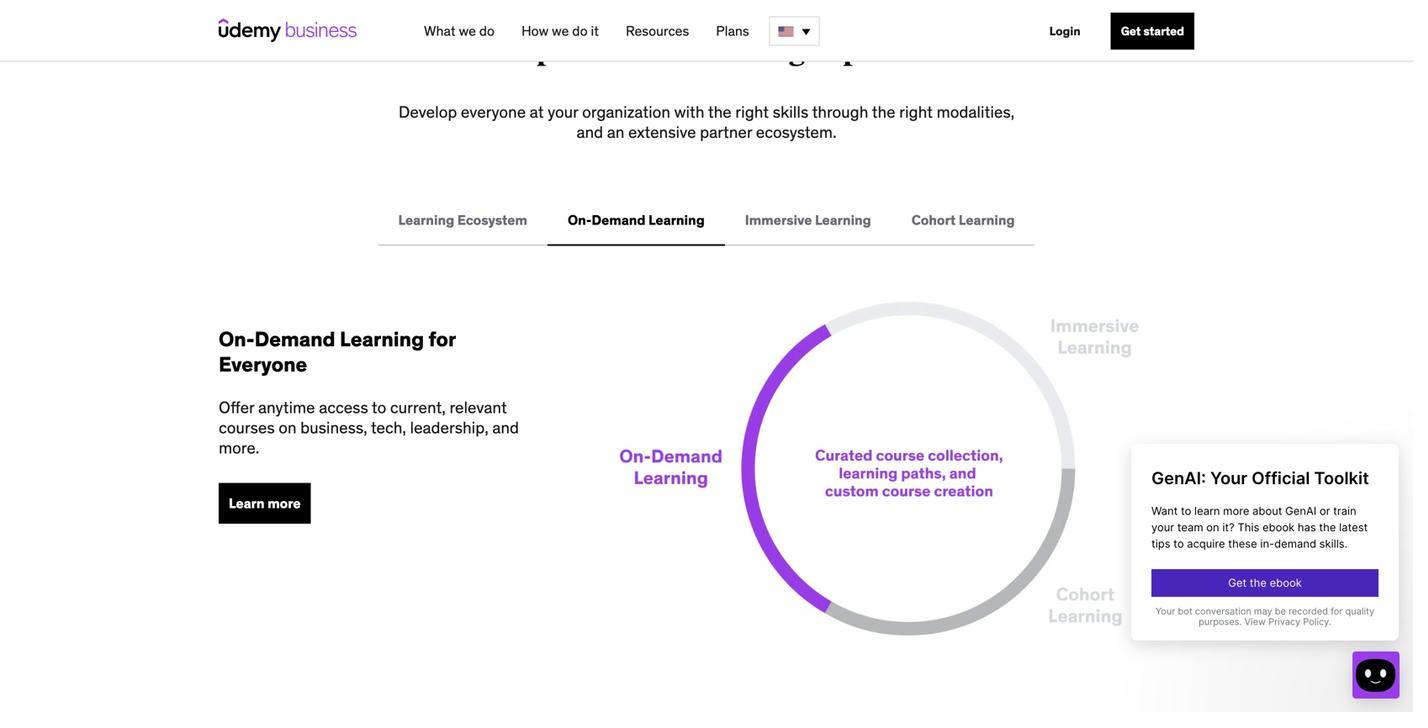 Task type: describe. For each thing, give the bounding box(es) containing it.
menu navigation
[[411, 0, 1195, 62]]

learning
[[691, 34, 806, 68]]

organization
[[582, 102, 671, 122]]

more
[[268, 495, 301, 512]]

ecosystem.
[[756, 122, 837, 142]]

how
[[522, 22, 549, 40]]

2 the from the left
[[872, 102, 896, 122]]

learn more link
[[219, 483, 311, 524]]

modalities,
[[937, 102, 1015, 122]]

what we do
[[424, 22, 495, 40]]

current,
[[390, 397, 446, 418]]

comprehensive
[[480, 34, 685, 68]]

and inside offer anytime access to current, relevant courses on business, tech, leadership, and more.
[[492, 418, 519, 438]]

a comprehensive learning experience
[[453, 34, 960, 68]]

we for what
[[459, 22, 476, 40]]

and inside develop everyone at your organization with the right skills through the right modalities, and an extensive partner ecosystem.
[[577, 122, 603, 142]]

resources
[[626, 22, 689, 40]]

relevant
[[450, 397, 507, 418]]

extensive
[[628, 122, 696, 142]]

what we do button
[[417, 16, 501, 46]]

get started
[[1121, 24, 1185, 39]]

udemy business image
[[219, 19, 357, 42]]

learning inside 'link'
[[959, 211, 1015, 229]]

learn more button
[[219, 483, 311, 524]]

learning inside on-demand learning for everyone
[[340, 327, 424, 352]]

on-demand learning
[[568, 211, 705, 229]]

partner
[[700, 122, 752, 142]]

through
[[812, 102, 869, 122]]

what
[[424, 22, 456, 40]]

an
[[607, 122, 625, 142]]

to
[[372, 397, 386, 418]]

learning ecosystem
[[398, 211, 527, 229]]

on
[[279, 418, 297, 438]]

offer
[[219, 397, 254, 418]]

1 the from the left
[[708, 102, 732, 122]]

plans button
[[709, 16, 756, 46]]

plans
[[716, 22, 749, 40]]

learn
[[229, 495, 265, 512]]

more.
[[219, 438, 259, 458]]

access
[[319, 397, 368, 418]]

develop everyone at your organization with the right skills through the right modalities, and an extensive partner ecosystem.
[[399, 102, 1015, 142]]



Task type: vqa. For each thing, say whether or not it's contained in the screenshot.
curve.
no



Task type: locate. For each thing, give the bounding box(es) containing it.
immersive learning
[[745, 211, 871, 229]]

do inside dropdown button
[[479, 22, 495, 40]]

immersive
[[745, 211, 812, 229]]

we right how on the left
[[552, 22, 569, 40]]

1 vertical spatial demand
[[255, 327, 335, 352]]

we right what
[[459, 22, 476, 40]]

demand
[[592, 211, 646, 229], [255, 327, 335, 352]]

tab list containing learning ecosystem
[[219, 196, 1195, 246]]

demand inside on-demand learning for everyone
[[255, 327, 335, 352]]

on- inside tab list
[[568, 211, 592, 229]]

develop
[[399, 102, 457, 122]]

0 vertical spatial demand
[[592, 211, 646, 229]]

1 vertical spatial and
[[492, 418, 519, 438]]

login
[[1050, 24, 1081, 39]]

0 horizontal spatial on-
[[219, 327, 255, 352]]

cohort
[[912, 211, 956, 229]]

we inside dropdown button
[[459, 22, 476, 40]]

anytime
[[258, 397, 315, 418]]

1 horizontal spatial and
[[577, 122, 603, 142]]

do right "a"
[[479, 22, 495, 40]]

do left it on the top left of the page
[[572, 22, 588, 40]]

0 horizontal spatial the
[[708, 102, 732, 122]]

1 vertical spatial on-
[[219, 327, 255, 352]]

0 horizontal spatial we
[[459, 22, 476, 40]]

tech,
[[371, 418, 406, 438]]

get
[[1121, 24, 1141, 39]]

right left "skills" in the top right of the page
[[736, 102, 769, 122]]

for
[[429, 327, 456, 352]]

learn more
[[229, 495, 301, 512]]

2 right from the left
[[899, 102, 933, 122]]

do for what we do
[[479, 22, 495, 40]]

business,
[[300, 418, 367, 438]]

1 horizontal spatial do
[[572, 22, 588, 40]]

0 horizontal spatial demand
[[255, 327, 335, 352]]

and left 'an'
[[577, 122, 603, 142]]

learning
[[398, 211, 454, 229], [649, 211, 705, 229], [815, 211, 871, 229], [959, 211, 1015, 229], [340, 327, 424, 352]]

immersive learning link
[[725, 196, 892, 246]]

and right leadership,
[[492, 418, 519, 438]]

the
[[708, 102, 732, 122], [872, 102, 896, 122]]

1 horizontal spatial we
[[552, 22, 569, 40]]

resources button
[[619, 16, 696, 46]]

2 we from the left
[[552, 22, 569, 40]]

demand for on-demand learning
[[592, 211, 646, 229]]

the right 'with'
[[708, 102, 732, 122]]

started
[[1144, 24, 1185, 39]]

tab list
[[219, 196, 1195, 246]]

offer anytime access to current, relevant courses on business, tech, leadership, and more.
[[219, 397, 519, 458]]

1 horizontal spatial demand
[[592, 211, 646, 229]]

0 horizontal spatial do
[[479, 22, 495, 40]]

ecosystem
[[457, 211, 527, 229]]

do
[[479, 22, 495, 40], [572, 22, 588, 40]]

1 right from the left
[[736, 102, 769, 122]]

1 do from the left
[[479, 22, 495, 40]]

learning ecosystem link
[[378, 196, 548, 246]]

0 horizontal spatial right
[[736, 102, 769, 122]]

0 horizontal spatial and
[[492, 418, 519, 438]]

get started link
[[1111, 13, 1195, 50]]

right
[[736, 102, 769, 122], [899, 102, 933, 122]]

everyone
[[461, 102, 526, 122]]

leadership,
[[410, 418, 489, 438]]

0 vertical spatial on-
[[568, 211, 592, 229]]

it
[[591, 22, 599, 40]]

skills
[[773, 102, 809, 122]]

on-
[[568, 211, 592, 229], [219, 327, 255, 352]]

at
[[530, 102, 544, 122]]

on-demand learning link
[[548, 196, 725, 246]]

we inside dropdown button
[[552, 22, 569, 40]]

everyone
[[219, 352, 307, 377]]

we for how
[[552, 22, 569, 40]]

do for how we do it
[[572, 22, 588, 40]]

1 horizontal spatial right
[[899, 102, 933, 122]]

how we do it button
[[515, 16, 606, 46]]

we
[[459, 22, 476, 40], [552, 22, 569, 40]]

cohort learning
[[912, 211, 1015, 229]]

courses
[[219, 418, 275, 438]]

on-demand learning for everyone
[[219, 327, 456, 377]]

do inside dropdown button
[[572, 22, 588, 40]]

right left modalities,
[[899, 102, 933, 122]]

on- inside on-demand learning for everyone
[[219, 327, 255, 352]]

login button
[[1040, 13, 1091, 50]]

and
[[577, 122, 603, 142], [492, 418, 519, 438]]

1 we from the left
[[459, 22, 476, 40]]

with
[[674, 102, 705, 122]]

demand for on-demand learning for everyone
[[255, 327, 335, 352]]

on- for on-demand learning
[[568, 211, 592, 229]]

the right the through
[[872, 102, 896, 122]]

1 horizontal spatial the
[[872, 102, 896, 122]]

on- for on-demand learning for everyone
[[219, 327, 255, 352]]

a
[[453, 34, 475, 68]]

0 vertical spatial and
[[577, 122, 603, 142]]

2 do from the left
[[572, 22, 588, 40]]

cohort learning link
[[892, 196, 1035, 246]]

how we do it
[[522, 22, 599, 40]]

1 horizontal spatial on-
[[568, 211, 592, 229]]

your
[[548, 102, 578, 122]]

experience
[[812, 34, 960, 68]]



